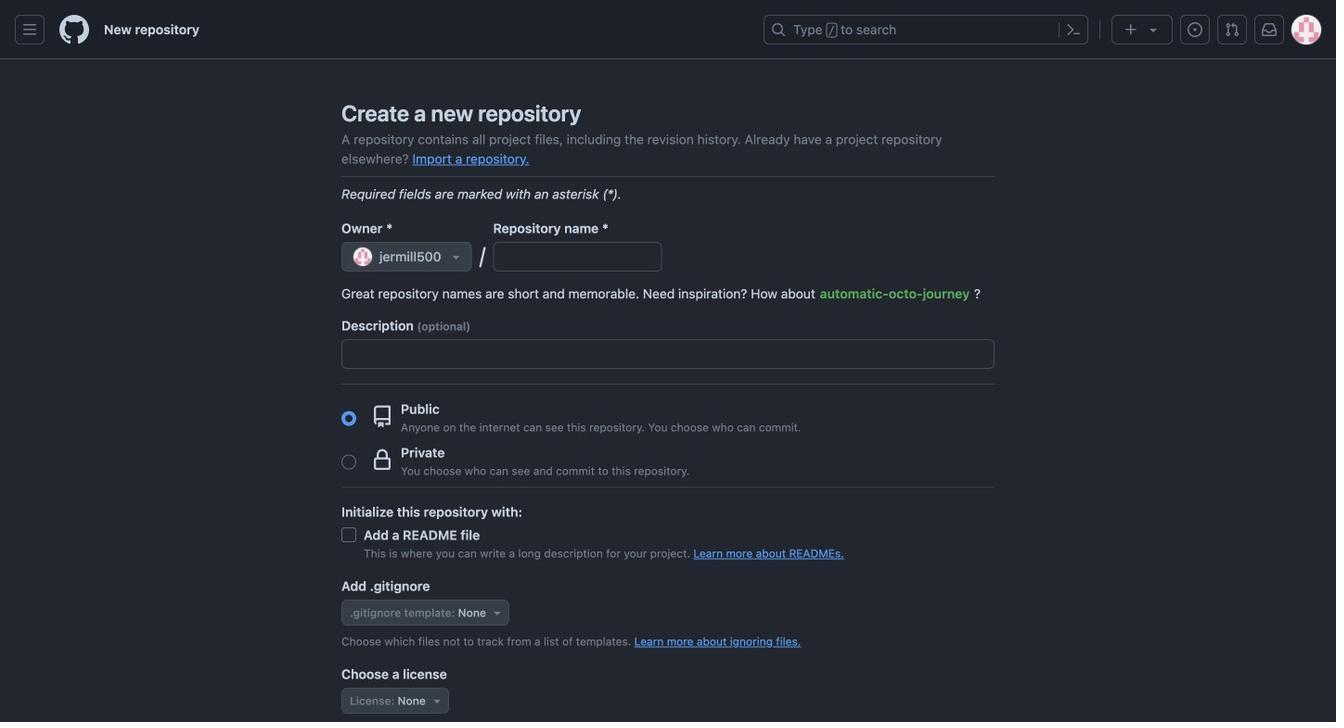 Task type: vqa. For each thing, say whether or not it's contained in the screenshot.
a
no



Task type: locate. For each thing, give the bounding box(es) containing it.
2 horizontal spatial triangle down image
[[1146, 22, 1161, 37]]

None text field
[[494, 243, 661, 271]]

1 horizontal spatial triangle down image
[[490, 606, 505, 621]]

None checkbox
[[342, 528, 356, 543]]

None radio
[[342, 412, 356, 426], [342, 455, 356, 470], [342, 412, 356, 426], [342, 455, 356, 470]]

issue opened image
[[1188, 22, 1203, 37]]

0 horizontal spatial triangle down image
[[430, 694, 444, 709]]

triangle down image
[[449, 250, 464, 265]]

repo image
[[371, 406, 394, 428]]

triangle down image
[[1146, 22, 1161, 37], [490, 606, 505, 621], [430, 694, 444, 709]]

lock image
[[371, 449, 394, 472]]

1 vertical spatial triangle down image
[[490, 606, 505, 621]]

Description text field
[[342, 341, 994, 368]]



Task type: describe. For each thing, give the bounding box(es) containing it.
0 vertical spatial triangle down image
[[1146, 22, 1161, 37]]

notifications image
[[1262, 22, 1277, 37]]

git pull request image
[[1225, 22, 1240, 37]]

2 vertical spatial triangle down image
[[430, 694, 444, 709]]

plus image
[[1124, 22, 1139, 37]]

homepage image
[[59, 15, 89, 45]]

command palette image
[[1066, 22, 1081, 37]]



